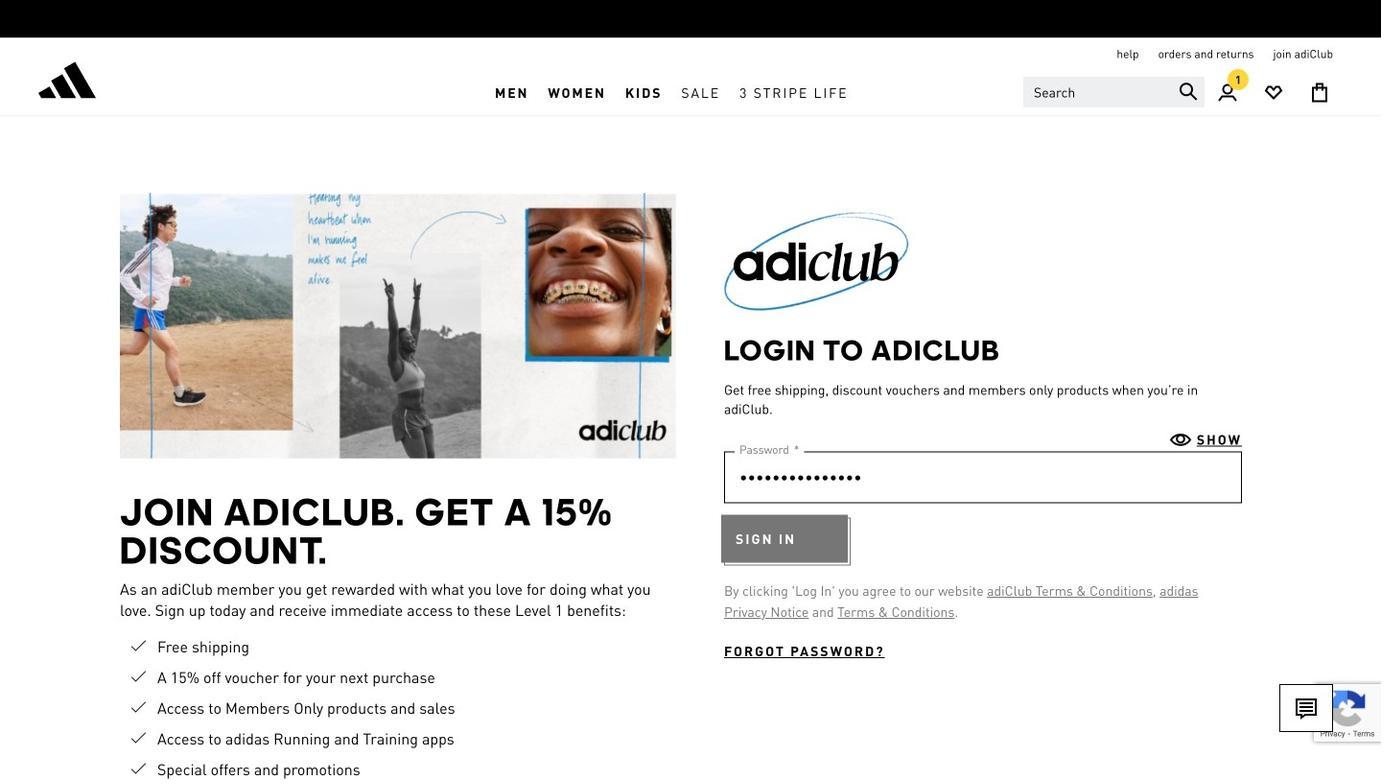 Task type: vqa. For each thing, say whether or not it's contained in the screenshot.
main navigation element
yes



Task type: locate. For each thing, give the bounding box(es) containing it.
Search field
[[1024, 77, 1205, 107]]

Password password field
[[725, 451, 1243, 503]]

main navigation element
[[330, 70, 1014, 115]]

adiclub account portal teaser image
[[120, 193, 677, 459]]

top image image
[[705, 193, 928, 311]]



